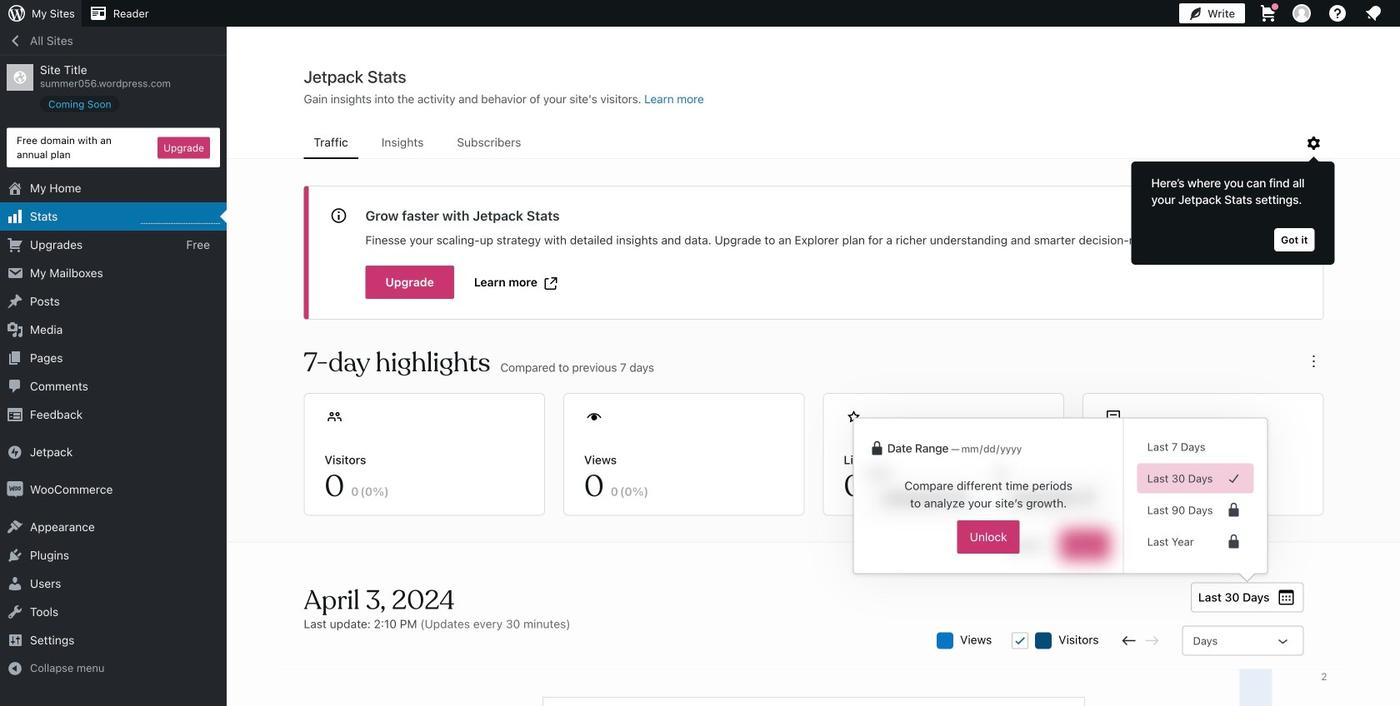 Task type: vqa. For each thing, say whether or not it's contained in the screenshot.
img to the top
yes



Task type: describe. For each thing, give the bounding box(es) containing it.
my profile image
[[1293, 4, 1311, 23]]

close image
[[1283, 207, 1303, 227]]

2 img image from the top
[[7, 482, 23, 499]]



Task type: locate. For each thing, give the bounding box(es) containing it.
img image
[[7, 444, 23, 461], [7, 482, 23, 499]]

1 img image from the top
[[7, 444, 23, 461]]

manage your notifications image
[[1364, 3, 1384, 23]]

my shopping cart image
[[1259, 3, 1279, 23]]

None date field
[[960, 441, 1048, 458], [867, 481, 982, 517], [995, 481, 1110, 517], [960, 441, 1048, 458], [867, 481, 982, 517], [995, 481, 1110, 517]]

tooltip
[[1123, 153, 1335, 265]]

jetpack stats main content
[[228, 66, 1400, 707]]

0 vertical spatial img image
[[7, 444, 23, 461]]

menu inside "jetpack stats" main content
[[304, 128, 1304, 159]]

1 vertical spatial img image
[[7, 482, 23, 499]]

none checkbox inside "jetpack stats" main content
[[1012, 633, 1029, 650]]

None checkbox
[[1012, 633, 1029, 650]]

highest hourly views 0 image
[[141, 213, 220, 224]]

menu
[[304, 128, 1304, 159]]

help image
[[1328, 3, 1348, 23]]



